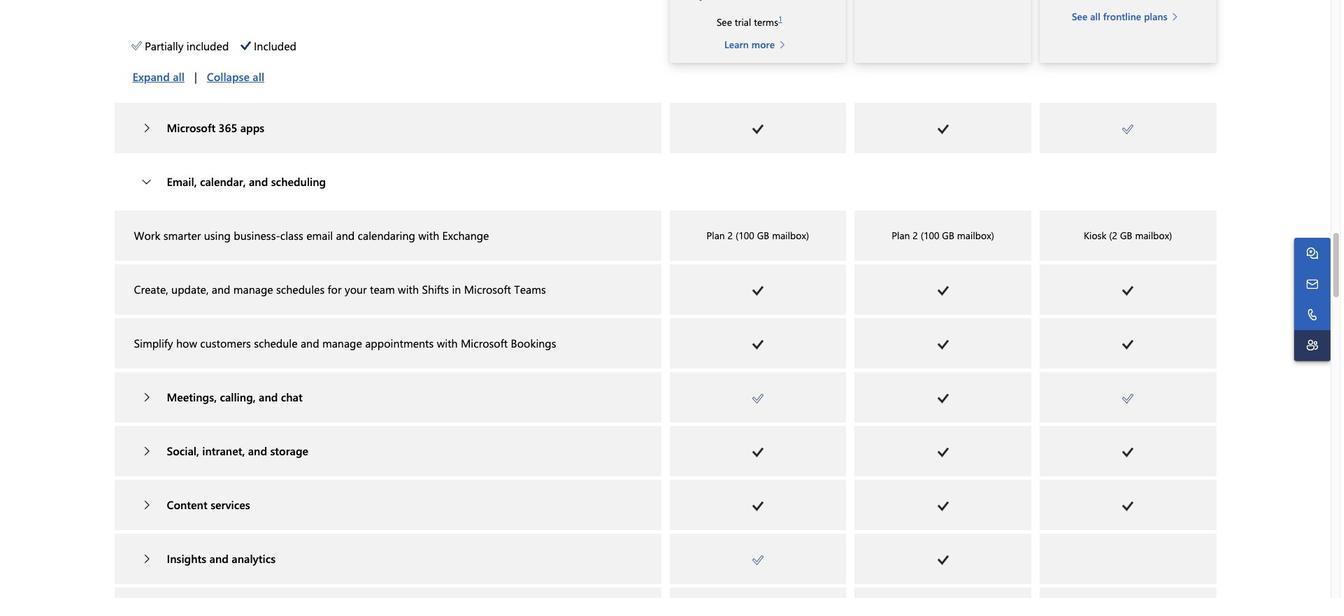 Task type: vqa. For each thing, say whether or not it's contained in the screenshot.
bottom manage
yes



Task type: locate. For each thing, give the bounding box(es) containing it.
0 horizontal spatial gb
[[757, 229, 770, 242]]

see left trial
[[717, 15, 733, 28]]

1 vertical spatial with
[[398, 282, 419, 296]]

0 vertical spatial microsoft
[[167, 120, 216, 135]]

and
[[249, 174, 268, 189], [336, 228, 355, 243], [212, 282, 230, 296], [301, 336, 319, 350], [259, 389, 278, 404], [248, 443, 267, 458], [210, 551, 229, 566]]

2 horizontal spatial all
[[1091, 10, 1101, 23]]

0 vertical spatial with
[[419, 228, 440, 243]]

schedule
[[254, 336, 298, 350]]

1 horizontal spatial gb
[[943, 229, 955, 242]]

0 vertical spatial manage
[[234, 282, 273, 296]]

all inside button
[[253, 69, 265, 84]]

0 horizontal spatial all
[[173, 69, 185, 84]]

all left |
[[173, 69, 185, 84]]

see trial terms
[[717, 15, 779, 28]]

simplify how customers schedule and manage appointments with microsoft bookings
[[134, 336, 557, 350]]

learn more
[[725, 38, 775, 51]]

kiosk (2 gb mailbox)
[[1084, 229, 1173, 242]]

microsoft
[[167, 120, 216, 135], [461, 336, 508, 350]]

1 horizontal spatial (100
[[921, 229, 940, 242]]

(2
[[1110, 229, 1118, 242]]

all inside button
[[173, 69, 185, 84]]

1 horizontal spatial see
[[1072, 10, 1088, 23]]

manage left schedules
[[234, 282, 273, 296]]

bookings
[[511, 336, 557, 350]]

2 vertical spatial with
[[437, 336, 458, 350]]

1 horizontal spatial all
[[253, 69, 265, 84]]

2 horizontal spatial gb
[[1121, 229, 1133, 242]]

included
[[187, 38, 229, 53]]

all right the collapse
[[253, 69, 265, 84]]

and right schedule
[[301, 336, 319, 350]]

with right appointments
[[437, 336, 458, 350]]

and right insights
[[210, 551, 229, 566]]

simplify
[[134, 336, 173, 350]]

group
[[123, 63, 274, 91]]

2 plan 2 (100 gb mailbox) from the left
[[892, 229, 995, 242]]

exchange
[[443, 228, 489, 243]]

your
[[345, 282, 367, 296]]

see for see trial terms
[[717, 15, 733, 28]]

group containing expand all
[[123, 63, 274, 91]]

1 horizontal spatial microsoft
[[461, 336, 508, 350]]

all left "frontline" at the top
[[1091, 10, 1101, 23]]

1 plan 2 (100 gb mailbox) from the left
[[707, 229, 810, 242]]

intranet,
[[202, 443, 245, 458]]

1 horizontal spatial mailbox)
[[958, 229, 995, 242]]

1 gb from the left
[[757, 229, 770, 242]]

plan
[[707, 229, 725, 242], [892, 229, 911, 242]]

apps
[[240, 120, 265, 135]]

more
[[752, 38, 775, 51]]

update,
[[171, 282, 209, 296]]

manage
[[234, 282, 273, 296], [322, 336, 362, 350]]

1 horizontal spatial plan
[[892, 229, 911, 242]]

2 mailbox) from the left
[[958, 229, 995, 242]]

0 horizontal spatial manage
[[234, 282, 273, 296]]

this feature is included image
[[1123, 124, 1134, 134], [753, 286, 764, 296], [938, 286, 949, 296], [753, 340, 764, 350], [938, 340, 949, 350], [753, 394, 764, 404], [1123, 394, 1134, 404], [938, 394, 949, 403], [753, 501, 764, 511], [1123, 501, 1134, 511]]

see left "frontline" at the top
[[1072, 10, 1088, 23]]

1 horizontal spatial 2
[[913, 229, 918, 242]]

learn more link
[[725, 37, 792, 52]]

0 horizontal spatial (100
[[736, 229, 755, 242]]

calendar,
[[200, 174, 246, 189]]

1 vertical spatial manage
[[322, 336, 362, 350]]

with
[[419, 228, 440, 243], [398, 282, 419, 296], [437, 336, 458, 350]]

2
[[728, 229, 733, 242], [913, 229, 918, 242]]

see
[[1072, 10, 1088, 23], [717, 15, 733, 28]]

see all frontline plans link
[[1072, 9, 1185, 24]]

0 horizontal spatial plan 2 (100 gb mailbox)
[[707, 229, 810, 242]]

work smarter using business-class email and calendaring with exchange
[[134, 228, 489, 243]]

(100
[[736, 229, 755, 242], [921, 229, 940, 242]]

all
[[1091, 10, 1101, 23], [173, 69, 185, 84], [253, 69, 265, 84]]

microsoft left 365 at the left top of page
[[167, 120, 216, 135]]

plan 2 (100 gb mailbox)
[[707, 229, 810, 242], [892, 229, 995, 242]]

2 plan from the left
[[892, 229, 911, 242]]

2 horizontal spatial mailbox)
[[1136, 229, 1173, 242]]

calendaring
[[358, 228, 416, 243]]

included
[[254, 38, 297, 53]]

create, update, and manage schedules for your team with shifts in microsoft teams
[[134, 282, 546, 296]]

meetings, calling, and chat
[[167, 389, 303, 404]]

and left chat on the bottom left of the page
[[259, 389, 278, 404]]

with right team on the left top
[[398, 282, 419, 296]]

manage down create, update, and manage schedules for your team with shifts in microsoft teams
[[322, 336, 362, 350]]

with left exchange
[[419, 228, 440, 243]]

2 gb from the left
[[943, 229, 955, 242]]

see all frontline plans
[[1072, 10, 1168, 23]]

0 horizontal spatial plan
[[707, 229, 725, 242]]

1 horizontal spatial plan 2 (100 gb mailbox)
[[892, 229, 995, 242]]

0 horizontal spatial see
[[717, 15, 733, 28]]

mailbox)
[[772, 229, 810, 242], [958, 229, 995, 242], [1136, 229, 1173, 242]]

smarter
[[164, 228, 201, 243]]

1 vertical spatial microsoft
[[461, 336, 508, 350]]

and right update,
[[212, 282, 230, 296]]

microsoft 365 apps
[[167, 120, 265, 135]]

0 horizontal spatial mailbox)
[[772, 229, 810, 242]]

this feature is included image
[[753, 124, 764, 134], [938, 124, 949, 134], [1123, 286, 1134, 296], [1123, 340, 1134, 350], [753, 448, 764, 457], [938, 448, 949, 457], [1123, 448, 1134, 457], [938, 501, 949, 511], [753, 555, 764, 565], [938, 555, 949, 565]]

collapse all button
[[197, 63, 274, 91]]

in microsoft
[[452, 282, 511, 296]]

gb
[[757, 229, 770, 242], [943, 229, 955, 242], [1121, 229, 1133, 242]]

create,
[[134, 282, 168, 296]]

0 horizontal spatial 2
[[728, 229, 733, 242]]

team
[[370, 282, 395, 296]]

expand
[[133, 69, 170, 84]]

services
[[211, 497, 250, 512]]

1 2 from the left
[[728, 229, 733, 242]]

microsoft left bookings
[[461, 336, 508, 350]]

with for calendaring
[[419, 228, 440, 243]]

scheduling
[[271, 174, 326, 189]]



Task type: describe. For each thing, give the bounding box(es) containing it.
storage
[[270, 443, 309, 458]]

work
[[134, 228, 160, 243]]

3 gb from the left
[[1121, 229, 1133, 242]]

trial
[[735, 15, 752, 28]]

and left storage
[[248, 443, 267, 458]]

collapse all
[[207, 69, 265, 84]]

all for see
[[1091, 10, 1101, 23]]

business-
[[234, 228, 280, 243]]

1 mailbox) from the left
[[772, 229, 810, 242]]

frontline
[[1104, 10, 1142, 23]]

email,
[[167, 174, 197, 189]]

all for expand
[[173, 69, 185, 84]]

|
[[194, 69, 197, 84]]

using
[[204, 228, 231, 243]]

checkmark icons indicate a feature is included image
[[240, 41, 251, 51]]

meetings,
[[167, 389, 217, 404]]

2 (100 from the left
[[921, 229, 940, 242]]

insights
[[167, 551, 207, 566]]

1 horizontal spatial manage
[[322, 336, 362, 350]]

learn
[[725, 38, 749, 51]]

social, intranet, and storage
[[167, 443, 309, 458]]

social,
[[167, 443, 199, 458]]

and right email
[[336, 228, 355, 243]]

see for see all frontline plans
[[1072, 10, 1088, 23]]

expand all button
[[123, 63, 194, 91]]

with for team
[[398, 282, 419, 296]]

expand all
[[133, 69, 185, 84]]

partially
[[145, 38, 184, 53]]

and right calendar,
[[249, 174, 268, 189]]

1 (100 from the left
[[736, 229, 755, 242]]

1 plan from the left
[[707, 229, 725, 242]]

3 mailbox) from the left
[[1136, 229, 1173, 242]]

chat
[[281, 389, 303, 404]]

analytics
[[232, 551, 276, 566]]

plans
[[1145, 10, 1168, 23]]

customers
[[200, 336, 251, 350]]

kiosk
[[1084, 229, 1107, 242]]

all for collapse
[[253, 69, 265, 84]]

partially included
[[145, 38, 229, 53]]

shifts
[[422, 282, 449, 296]]

how
[[176, 336, 197, 350]]

2 2 from the left
[[913, 229, 918, 242]]

0 horizontal spatial microsoft
[[167, 120, 216, 135]]

insights and analytics
[[167, 551, 276, 566]]

content services
[[167, 497, 250, 512]]

for
[[328, 282, 342, 296]]

partial checkmark icons indicate a feature is partially included image
[[131, 41, 142, 51]]

content
[[167, 497, 208, 512]]

class
[[280, 228, 304, 243]]

terms
[[754, 15, 779, 28]]

appointments
[[365, 336, 434, 350]]

365
[[219, 120, 237, 135]]

schedules
[[276, 282, 325, 296]]

email
[[307, 228, 333, 243]]

email, calendar, and scheduling
[[167, 174, 329, 189]]

collapse
[[207, 69, 250, 84]]

calling,
[[220, 389, 256, 404]]

teams
[[514, 282, 546, 296]]



